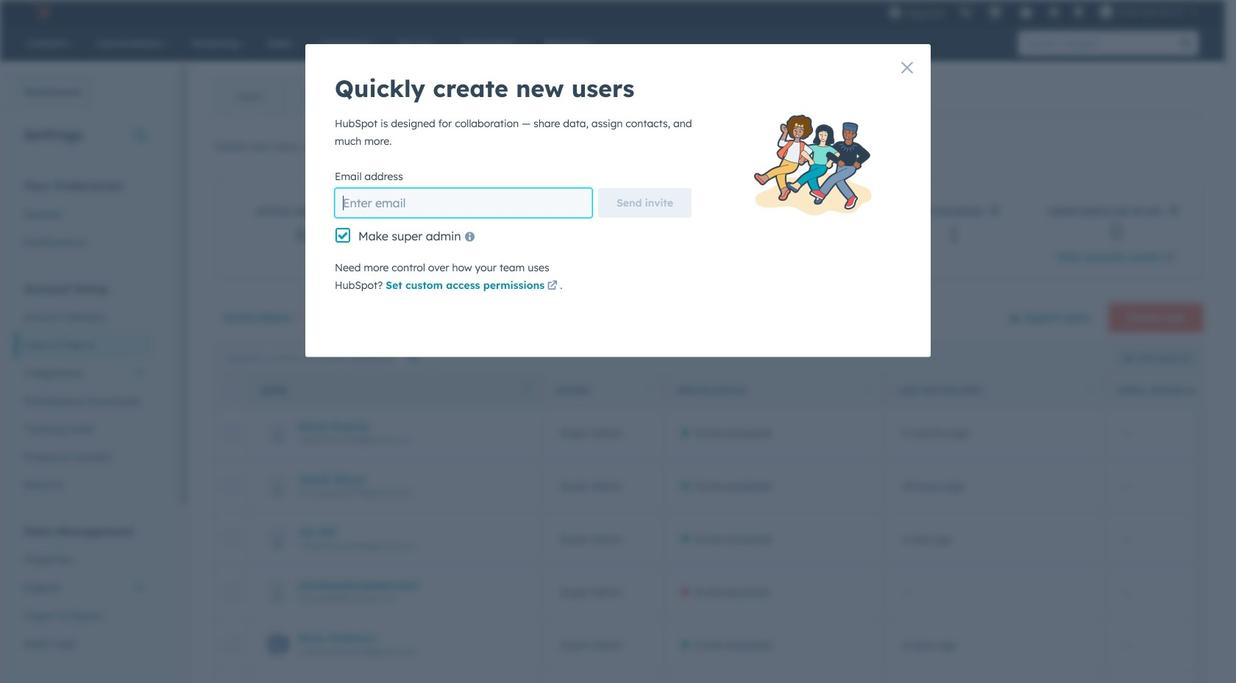 Task type: describe. For each thing, give the bounding box(es) containing it.
ascending sort. press to sort descending. image
[[524, 385, 530, 395]]

email status element
[[1106, 672, 1237, 684]]

link opens in a new window image
[[1165, 250, 1175, 267]]

data management element
[[15, 524, 154, 658]]

marketplaces image
[[989, 7, 1002, 20]]

close image
[[902, 62, 913, 74]]

ascending sort. press to sort descending. element
[[524, 385, 530, 397]]



Task type: vqa. For each thing, say whether or not it's contained in the screenshot.
rightmost open
no



Task type: locate. For each thing, give the bounding box(es) containing it.
last active element
[[885, 672, 1106, 684]]

1 press to sort. element from the left
[[867, 385, 872, 397]]

invite status element
[[664, 672, 885, 684]]

navigation
[[214, 78, 357, 115]]

Enter email email field
[[335, 188, 593, 218]]

terry turtle image
[[1100, 5, 1113, 18]]

press to sort. image
[[867, 385, 872, 395], [1088, 385, 1093, 395]]

your preferences element
[[15, 178, 154, 257]]

Search name or email address search field
[[218, 345, 431, 371]]

2 press to sort. element from the left
[[1088, 385, 1093, 397]]

2 press to sort. image from the left
[[1088, 385, 1093, 395]]

link opens in a new window image
[[814, 139, 824, 156], [814, 142, 824, 153], [1165, 253, 1175, 264], [547, 278, 558, 296], [547, 282, 558, 292]]

1 horizontal spatial press to sort. image
[[1088, 385, 1093, 395]]

0 horizontal spatial press to sort. element
[[867, 385, 872, 397]]

1 horizontal spatial press to sort. element
[[1088, 385, 1093, 397]]

press to sort. element
[[867, 385, 872, 397], [1088, 385, 1093, 397]]

dialog
[[305, 44, 931, 357]]

Search HubSpot search field
[[1019, 31, 1174, 56]]

0 horizontal spatial press to sort. image
[[867, 385, 872, 395]]

1 press to sort. image from the left
[[867, 385, 872, 395]]

account setup element
[[15, 281, 154, 499]]

menu
[[881, 0, 1208, 24]]

access element
[[542, 672, 664, 684]]



